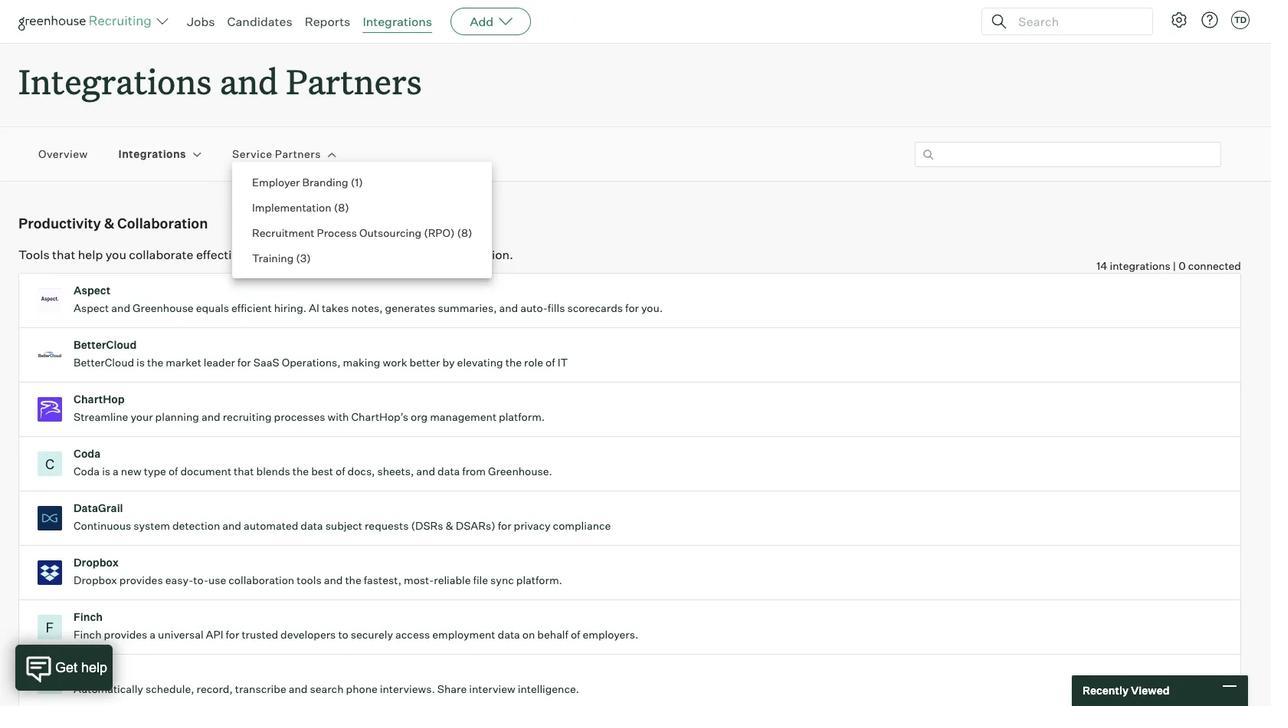 Task type: describe. For each thing, give the bounding box(es) containing it.
aspect aspect and greenhouse equals efficient hiring. ai takes notes, generates summaries, and auto-fills scorecards for you.
[[74, 284, 663, 314]]

and left greenhouse
[[111, 301, 130, 314]]

operations,
[[282, 356, 341, 369]]

planning
[[155, 410, 199, 423]]

0 vertical spatial partners
[[286, 58, 422, 104]]

effectively
[[196, 247, 255, 262]]

of inside bettercloud bettercloud is the market leader for saas operations, making work better by elevating the role of it
[[546, 356, 556, 369]]

work
[[383, 356, 408, 369]]

2 aspect from the top
[[74, 301, 109, 314]]

ai
[[309, 301, 320, 314]]

overview
[[38, 148, 88, 161]]

) left the team
[[307, 251, 311, 265]]

tools that help you collaborate effectively with your team and across your organization.
[[18, 247, 514, 262]]

management
[[430, 410, 497, 423]]

across
[[369, 247, 407, 262]]

provides for easy-
[[120, 574, 163, 587]]

generates
[[385, 301, 436, 314]]

efficient
[[232, 301, 272, 314]]

and inside honeit automatically schedule, record, transcribe and search phone interviews. share interview intelligence.
[[289, 683, 308, 696]]

universal
[[158, 628, 204, 641]]

3
[[300, 251, 307, 265]]

and inside "charthop streamline your planning and recruiting processes with charthop's org management platform."
[[202, 410, 221, 423]]

sync
[[491, 574, 514, 587]]

that inside coda coda is a new type of document that blends the best of docs, sheets, and data from greenhouse.
[[234, 465, 254, 478]]

2 dropbox from the top
[[74, 574, 117, 587]]

honeit automatically schedule, record, transcribe and search phone interviews. share interview intelligence.
[[74, 665, 580, 696]]

to
[[338, 628, 349, 641]]

add button
[[451, 8, 531, 35]]

role
[[524, 356, 544, 369]]

1 dropbox from the top
[[74, 556, 119, 569]]

Search text field
[[1015, 10, 1139, 33]]

2 coda from the top
[[74, 465, 100, 478]]

detection
[[172, 519, 220, 532]]

dropbox dropbox provides easy-to-use collaboration tools and the fastest, most-reliable file sync platform.
[[74, 556, 563, 587]]

privacy
[[514, 519, 551, 532]]

finch finch provides a universal api for trusted developers to securely access employment data on behalf of employers.
[[74, 610, 639, 641]]

notes,
[[352, 301, 383, 314]]

help
[[78, 247, 103, 262]]

implementation ( 8 )
[[252, 201, 349, 214]]

0 vertical spatial &
[[104, 215, 115, 232]]

overview link
[[38, 147, 88, 162]]

td button
[[1229, 8, 1254, 32]]

is for a
[[102, 465, 110, 478]]

and inside coda coda is a new type of document that blends the best of docs, sheets, and data from greenhouse.
[[417, 465, 436, 478]]

branding
[[302, 176, 349, 189]]

a for c
[[113, 465, 119, 478]]

) up process
[[345, 201, 349, 214]]

0 vertical spatial 8
[[338, 201, 345, 214]]

( up process
[[334, 201, 338, 214]]

collaborate
[[129, 247, 194, 262]]

use
[[208, 574, 226, 587]]

1 vertical spatial integrations link
[[119, 147, 186, 162]]

provides for a
[[104, 628, 147, 641]]

employers.
[[583, 628, 639, 641]]

1 horizontal spatial your
[[285, 247, 310, 262]]

intelligence.
[[518, 683, 580, 696]]

) right branding
[[359, 176, 363, 189]]

with inside "charthop streamline your planning and recruiting processes with charthop's org management platform."
[[328, 410, 349, 423]]

2 horizontal spatial your
[[410, 247, 435, 262]]

employment
[[433, 628, 496, 641]]

greenhouse recruiting image
[[18, 12, 156, 31]]

on
[[523, 628, 535, 641]]

processes
[[274, 410, 326, 423]]

the left market
[[147, 356, 164, 369]]

datagrail
[[74, 502, 123, 515]]

takes
[[322, 301, 349, 314]]

0 vertical spatial that
[[52, 247, 75, 262]]

platform. inside "charthop streamline your planning and recruiting processes with charthop's org management platform."
[[499, 410, 545, 423]]

charthop's
[[352, 410, 409, 423]]

equals
[[196, 301, 229, 314]]

1 finch from the top
[[74, 610, 103, 623]]

automatically
[[74, 683, 143, 696]]

blends
[[256, 465, 290, 478]]

requests
[[365, 519, 409, 532]]

( right training
[[296, 251, 300, 265]]

recruiting
[[223, 410, 272, 423]]

organization.
[[438, 247, 514, 262]]

reliable
[[434, 574, 471, 587]]

service partners
[[232, 148, 321, 161]]

docs,
[[348, 465, 375, 478]]

scorecards
[[568, 301, 623, 314]]

integrations and partners
[[18, 58, 422, 104]]

leader
[[204, 356, 235, 369]]

access
[[396, 628, 430, 641]]

connected
[[1189, 259, 1242, 272]]

2 bettercloud from the top
[[74, 356, 134, 369]]

integrations
[[1111, 259, 1171, 272]]

transcribe
[[235, 683, 287, 696]]

org
[[411, 410, 428, 423]]

saas
[[254, 356, 280, 369]]

14
[[1097, 259, 1108, 272]]

data inside coda coda is a new type of document that blends the best of docs, sheets, and data from greenhouse.
[[438, 465, 460, 478]]

interview
[[469, 683, 516, 696]]

from
[[463, 465, 486, 478]]

0 horizontal spatial with
[[258, 247, 282, 262]]

and down 'candidates'
[[220, 58, 278, 104]]

trusted
[[242, 628, 278, 641]]

coda coda is a new type of document that blends the best of docs, sheets, and data from greenhouse.
[[74, 447, 553, 478]]

compliance
[[553, 519, 611, 532]]

easy-
[[165, 574, 193, 587]]

for inside aspect aspect and greenhouse equals efficient hiring. ai takes notes, generates summaries, and auto-fills scorecards for you.
[[626, 301, 639, 314]]

for inside datagrail continuous system detection and automated data subject requests (dsrs & dsars) for privacy compliance
[[498, 519, 512, 532]]

api
[[206, 628, 223, 641]]

and inside dropbox dropbox provides easy-to-use collaboration tools and the fastest, most-reliable file sync platform.
[[324, 574, 343, 587]]

fastest,
[[364, 574, 402, 587]]

interviews.
[[380, 683, 435, 696]]

the left role
[[506, 356, 522, 369]]

automated
[[244, 519, 299, 532]]

charthop
[[74, 393, 125, 406]]

jobs
[[187, 14, 215, 29]]

14 integrations | 0 connected
[[1097, 259, 1242, 272]]

search
[[310, 683, 344, 696]]

and down recruitment process outsourcing (rpo) ( 8 )
[[345, 247, 366, 262]]

honeit
[[74, 665, 109, 678]]

team
[[313, 247, 342, 262]]

type
[[144, 465, 166, 478]]

configure image
[[1171, 11, 1189, 29]]

datagrail continuous system detection and automated data subject requests (dsrs & dsars) for privacy compliance
[[74, 502, 611, 532]]



Task type: locate. For each thing, give the bounding box(es) containing it.
recently viewed
[[1083, 684, 1170, 697]]

finch up the honeit
[[74, 628, 102, 641]]

and left auto-
[[499, 301, 518, 314]]

(
[[351, 176, 355, 189], [334, 201, 338, 214], [457, 226, 462, 239], [296, 251, 300, 265]]

1
[[355, 176, 359, 189]]

dsars)
[[456, 519, 496, 532]]

platform. right sync
[[517, 574, 563, 587]]

it
[[558, 356, 568, 369]]

training ( 3 )
[[252, 251, 311, 265]]

a inside coda coda is a new type of document that blends the best of docs, sheets, and data from greenhouse.
[[113, 465, 119, 478]]

( right (rpo)
[[457, 226, 462, 239]]

td
[[1235, 15, 1248, 25]]

recruitment process outsourcing (rpo) ( 8 )
[[252, 226, 473, 239]]

for left saas
[[238, 356, 251, 369]]

your down recruitment
[[285, 247, 310, 262]]

data left the on on the left of the page
[[498, 628, 520, 641]]

for
[[626, 301, 639, 314], [238, 356, 251, 369], [498, 519, 512, 532], [226, 628, 240, 641]]

1 horizontal spatial is
[[137, 356, 145, 369]]

of left it
[[546, 356, 556, 369]]

1 vertical spatial is
[[102, 465, 110, 478]]

0 vertical spatial platform.
[[499, 410, 545, 423]]

1 vertical spatial partners
[[275, 148, 321, 161]]

1 horizontal spatial data
[[438, 465, 460, 478]]

0 horizontal spatial a
[[113, 465, 119, 478]]

& right "(dsrs"
[[446, 519, 454, 532]]

provides left easy-
[[120, 574, 163, 587]]

for inside bettercloud bettercloud is the market leader for saas operations, making work better by elevating the role of it
[[238, 356, 251, 369]]

0 vertical spatial integrations
[[363, 14, 433, 29]]

of right best
[[336, 465, 345, 478]]

implementation
[[252, 201, 332, 214]]

of right behalf
[[571, 628, 581, 641]]

partners down "reports" link
[[286, 58, 422, 104]]

0 horizontal spatial 8
[[338, 201, 345, 214]]

auto-
[[521, 301, 548, 314]]

0 horizontal spatial integrations link
[[119, 147, 186, 162]]

1 vertical spatial that
[[234, 465, 254, 478]]

c
[[45, 456, 54, 472]]

data
[[438, 465, 460, 478], [301, 519, 323, 532], [498, 628, 520, 641]]

for left privacy
[[498, 519, 512, 532]]

and right planning
[[202, 410, 221, 423]]

is left new
[[102, 465, 110, 478]]

partners
[[286, 58, 422, 104], [275, 148, 321, 161]]

0 horizontal spatial &
[[104, 215, 115, 232]]

0 vertical spatial with
[[258, 247, 282, 262]]

8 up process
[[338, 201, 345, 214]]

system
[[134, 519, 170, 532]]

8 up organization.
[[462, 226, 468, 239]]

with down recruitment
[[258, 247, 282, 262]]

1 horizontal spatial a
[[150, 628, 156, 641]]

new
[[121, 465, 142, 478]]

you
[[106, 247, 126, 262]]

productivity
[[18, 215, 101, 232]]

with
[[258, 247, 282, 262], [328, 410, 349, 423]]

platform.
[[499, 410, 545, 423], [517, 574, 563, 587]]

1 horizontal spatial with
[[328, 410, 349, 423]]

2 finch from the top
[[74, 628, 102, 641]]

0 vertical spatial dropbox
[[74, 556, 119, 569]]

1 horizontal spatial 8
[[462, 226, 468, 239]]

process
[[317, 226, 357, 239]]

1 vertical spatial &
[[446, 519, 454, 532]]

a for f
[[150, 628, 156, 641]]

market
[[166, 356, 202, 369]]

1 horizontal spatial &
[[446, 519, 454, 532]]

finch
[[74, 610, 103, 623], [74, 628, 102, 641]]

platform. inside dropbox dropbox provides easy-to-use collaboration tools and the fastest, most-reliable file sync platform.
[[517, 574, 563, 587]]

your left planning
[[131, 410, 153, 423]]

0 vertical spatial a
[[113, 465, 119, 478]]

most-
[[404, 574, 434, 587]]

1 aspect from the top
[[74, 284, 110, 297]]

and right tools
[[324, 574, 343, 587]]

is inside bettercloud bettercloud is the market leader for saas operations, making work better by elevating the role of it
[[137, 356, 145, 369]]

& up the you
[[104, 215, 115, 232]]

)
[[359, 176, 363, 189], [345, 201, 349, 214], [468, 226, 473, 239], [307, 251, 311, 265]]

0 vertical spatial is
[[137, 356, 145, 369]]

reports
[[305, 14, 351, 29]]

1 vertical spatial provides
[[104, 628, 147, 641]]

menu
[[232, 162, 493, 278]]

data left subject
[[301, 519, 323, 532]]

integrations right "reports" link
[[363, 14, 433, 29]]

schedule,
[[146, 683, 194, 696]]

0 vertical spatial coda
[[74, 447, 101, 460]]

a
[[113, 465, 119, 478], [150, 628, 156, 641]]

f
[[46, 619, 54, 636]]

that left help
[[52, 247, 75, 262]]

data inside "finch finch provides a universal api for trusted developers to securely access employment data on behalf of employers."
[[498, 628, 520, 641]]

data left 'from'
[[438, 465, 460, 478]]

and right detection
[[223, 519, 242, 532]]

integrations down greenhouse recruiting image
[[18, 58, 212, 104]]

continuous
[[74, 519, 131, 532]]

( right branding
[[351, 176, 355, 189]]

tools
[[297, 574, 322, 587]]

2 vertical spatial data
[[498, 628, 520, 641]]

for right 'api'
[[226, 628, 240, 641]]

2 horizontal spatial data
[[498, 628, 520, 641]]

the left best
[[293, 465, 309, 478]]

for left you.
[[626, 301, 639, 314]]

provides inside "finch finch provides a universal api for trusted developers to securely access employment data on behalf of employers."
[[104, 628, 147, 641]]

and
[[220, 58, 278, 104], [345, 247, 366, 262], [111, 301, 130, 314], [499, 301, 518, 314], [202, 410, 221, 423], [417, 465, 436, 478], [223, 519, 242, 532], [324, 574, 343, 587], [289, 683, 308, 696]]

2 vertical spatial integrations
[[119, 148, 186, 161]]

of inside "finch finch provides a universal api for trusted developers to securely access employment data on behalf of employers."
[[571, 628, 581, 641]]

0 horizontal spatial data
[[301, 519, 323, 532]]

0 vertical spatial finch
[[74, 610, 103, 623]]

provides
[[120, 574, 163, 587], [104, 628, 147, 641]]

1 vertical spatial coda
[[74, 465, 100, 478]]

h
[[45, 673, 55, 690]]

1 vertical spatial platform.
[[517, 574, 563, 587]]

service partners link
[[232, 147, 321, 162]]

0 vertical spatial provides
[[120, 574, 163, 587]]

integrations link right "reports" link
[[363, 14, 433, 29]]

& inside datagrail continuous system detection and automated data subject requests (dsrs & dsars) for privacy compliance
[[446, 519, 454, 532]]

partners up the employer branding ( 1 )
[[275, 148, 321, 161]]

1 vertical spatial data
[[301, 519, 323, 532]]

and right sheets,
[[417, 465, 436, 478]]

data inside datagrail continuous system detection and automated data subject requests (dsrs & dsars) for privacy compliance
[[301, 519, 323, 532]]

0 horizontal spatial is
[[102, 465, 110, 478]]

is for the
[[137, 356, 145, 369]]

the left fastest,
[[345, 574, 362, 587]]

0 horizontal spatial your
[[131, 410, 153, 423]]

for inside "finch finch provides a universal api for trusted developers to securely access employment data on behalf of employers."
[[226, 628, 240, 641]]

employer branding ( 1 )
[[252, 176, 363, 189]]

is left market
[[137, 356, 145, 369]]

0 horizontal spatial that
[[52, 247, 75, 262]]

None text field
[[915, 142, 1222, 167]]

and inside datagrail continuous system detection and automated data subject requests (dsrs & dsars) for privacy compliance
[[223, 519, 242, 532]]

your inside "charthop streamline your planning and recruiting processes with charthop's org management platform."
[[131, 410, 153, 423]]

your
[[285, 247, 310, 262], [410, 247, 435, 262], [131, 410, 153, 423]]

1 vertical spatial bettercloud
[[74, 356, 134, 369]]

menu containing employer branding
[[232, 162, 493, 278]]

integrations link up collaboration
[[119, 147, 186, 162]]

1 coda from the top
[[74, 447, 101, 460]]

viewed
[[1132, 684, 1170, 697]]

1 horizontal spatial that
[[234, 465, 254, 478]]

share
[[438, 683, 467, 696]]

0 vertical spatial bettercloud
[[74, 338, 137, 351]]

subject
[[326, 519, 363, 532]]

is inside coda coda is a new type of document that blends the best of docs, sheets, and data from greenhouse.
[[102, 465, 110, 478]]

file
[[474, 574, 488, 587]]

greenhouse.
[[488, 465, 553, 478]]

hiring.
[[274, 301, 307, 314]]

(dsrs
[[411, 519, 444, 532]]

outsourcing
[[360, 226, 422, 239]]

productivity & collaboration
[[18, 215, 208, 232]]

1 vertical spatial with
[[328, 410, 349, 423]]

record,
[[197, 683, 233, 696]]

a left new
[[113, 465, 119, 478]]

integrations up collaboration
[[119, 148, 186, 161]]

training
[[252, 251, 294, 265]]

reports link
[[305, 14, 351, 29]]

and left search
[[289, 683, 308, 696]]

document
[[181, 465, 232, 478]]

1 vertical spatial a
[[150, 628, 156, 641]]

&
[[104, 215, 115, 232], [446, 519, 454, 532]]

with right processes
[[328, 410, 349, 423]]

bettercloud bettercloud is the market leader for saas operations, making work better by elevating the role of it
[[74, 338, 568, 369]]

recently
[[1083, 684, 1129, 697]]

1 horizontal spatial integrations link
[[363, 14, 433, 29]]

provides inside dropbox dropbox provides easy-to-use collaboration tools and the fastest, most-reliable file sync platform.
[[120, 574, 163, 587]]

a inside "finch finch provides a universal api for trusted developers to securely access employment data on behalf of employers."
[[150, 628, 156, 641]]

0 vertical spatial integrations link
[[363, 14, 433, 29]]

) up organization.
[[468, 226, 473, 239]]

0 vertical spatial data
[[438, 465, 460, 478]]

1 vertical spatial dropbox
[[74, 574, 117, 587]]

1 vertical spatial aspect
[[74, 301, 109, 314]]

your down (rpo)
[[410, 247, 435, 262]]

(rpo)
[[424, 226, 455, 239]]

the inside coda coda is a new type of document that blends the best of docs, sheets, and data from greenhouse.
[[293, 465, 309, 478]]

1 bettercloud from the top
[[74, 338, 137, 351]]

provides up the honeit
[[104, 628, 147, 641]]

a left the universal
[[150, 628, 156, 641]]

summaries,
[[438, 301, 497, 314]]

that left the 'blends'
[[234, 465, 254, 478]]

dropbox
[[74, 556, 119, 569], [74, 574, 117, 587]]

is
[[137, 356, 145, 369], [102, 465, 110, 478]]

platform. up greenhouse.
[[499, 410, 545, 423]]

candidates
[[227, 14, 293, 29]]

recruitment
[[252, 226, 315, 239]]

you.
[[642, 301, 663, 314]]

1 vertical spatial finch
[[74, 628, 102, 641]]

1 vertical spatial 8
[[462, 226, 468, 239]]

of right type
[[169, 465, 178, 478]]

integrations
[[363, 14, 433, 29], [18, 58, 212, 104], [119, 148, 186, 161]]

coda
[[74, 447, 101, 460], [74, 465, 100, 478]]

sheets,
[[378, 465, 414, 478]]

the inside dropbox dropbox provides easy-to-use collaboration tools and the fastest, most-reliable file sync platform.
[[345, 574, 362, 587]]

elevating
[[457, 356, 503, 369]]

employer
[[252, 176, 300, 189]]

0 vertical spatial aspect
[[74, 284, 110, 297]]

that
[[52, 247, 75, 262], [234, 465, 254, 478]]

finch right f
[[74, 610, 103, 623]]

1 vertical spatial integrations
[[18, 58, 212, 104]]



Task type: vqa. For each thing, say whether or not it's contained in the screenshot.
bottom Designer (50) Interview To Schedule For Holding Tank
no



